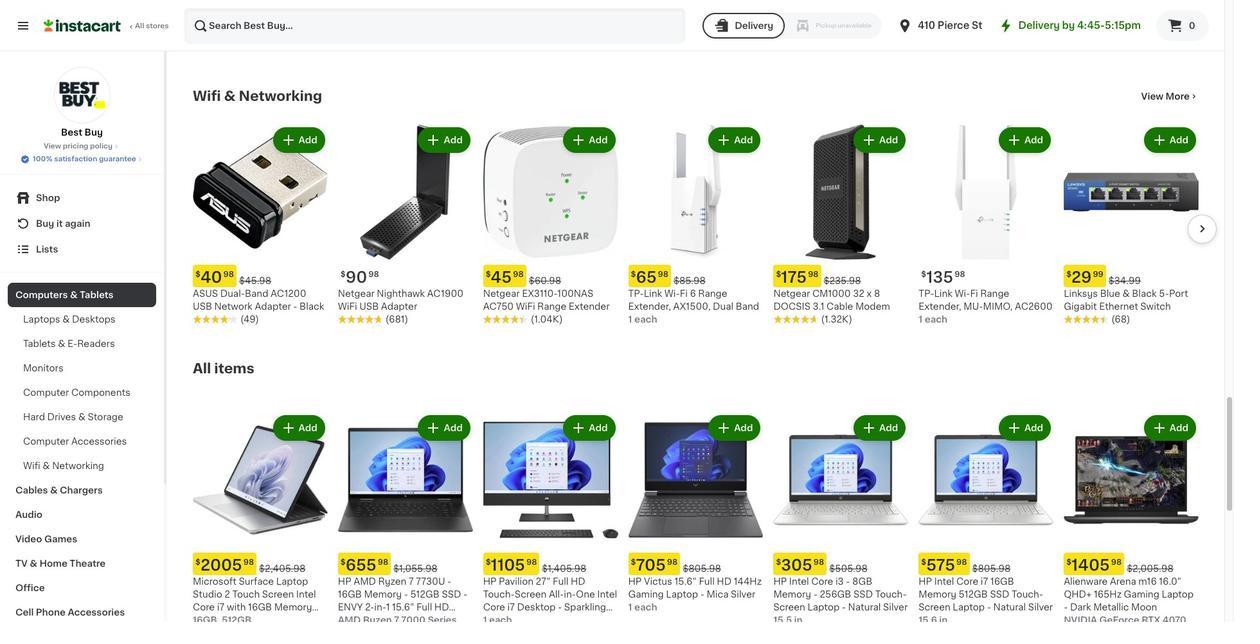 Task type: locate. For each thing, give the bounding box(es) containing it.
extender, inside tp-link wi-fi 6 range extender, ax1500, dual band 1 each
[[629, 302, 672, 311]]

1 vertical spatial computer
[[23, 437, 69, 446]]

2 extender, from the left
[[919, 302, 962, 311]]

$29.99 original price: $34.99 element
[[1065, 265, 1200, 288]]

2 tp- from the left
[[919, 289, 935, 298]]

$ for 135
[[922, 271, 927, 279]]

$805.98 for 575
[[973, 565, 1011, 574]]

i7 inside hp intel core i7 16gb memory 512gb ssd touch- screen laptop - natural silver
[[981, 578, 989, 587]]

hd down '7730u'
[[435, 603, 449, 612]]

memory up '4050'
[[274, 603, 312, 612]]

tp- inside tp-link wi-fi 6 range extender, ax1500, dual band 1 each
[[629, 289, 644, 298]]

buy up 410 pierce st
[[942, 6, 960, 15]]

$40.98 original price: $45.98 element
[[193, 265, 328, 288]]

gaming down victus
[[629, 590, 664, 599]]

stores
[[146, 23, 169, 30]]

tablets
[[80, 291, 114, 300], [23, 340, 56, 349]]

laptop down victus
[[667, 590, 699, 599]]

2 fi from the left
[[971, 289, 979, 298]]

0 horizontal spatial link
[[644, 289, 663, 298]]

2 horizontal spatial ssd
[[991, 590, 1010, 599]]

intel right one
[[598, 590, 618, 599]]

2 horizontal spatial 6
[[840, 6, 846, 15]]

$ inside $ 45 98
[[486, 271, 491, 279]]

fi down $85.98
[[680, 289, 688, 298]]

1 horizontal spatial natural
[[994, 603, 1027, 612]]

hd up one
[[571, 578, 586, 587]]

15.6" down 7
[[392, 603, 414, 612]]

$ 575 98
[[922, 558, 968, 573]]

laptop down 16.0"
[[1162, 590, 1195, 599]]

$705.98 original price: $805.98 element
[[629, 553, 764, 576]]

1 vertical spatial networking
[[52, 462, 104, 471]]

0 horizontal spatial ssd
[[442, 590, 461, 599]]

1 horizontal spatial adapter
[[381, 302, 418, 311]]

$1,105.98 original price: $1,405.98 element
[[483, 553, 618, 576]]

usb inside netgear nighthawk ac1900 wifi usb adapter
[[360, 302, 379, 311]]

98 right 175
[[809, 271, 819, 279]]

& for cables & chargers link
[[50, 486, 58, 495]]

2 wifi from the left
[[516, 302, 535, 311]]

0 horizontal spatial best
[[61, 128, 82, 137]]

mouse for magic
[[542, 6, 573, 15]]

98 right 705 at the bottom right
[[668, 559, 678, 567]]

gaming inside alienware arena m16 16.0" qhd+ 165hz gaming laptop - dark metallic moon
[[1125, 590, 1160, 599]]

1 horizontal spatial netgear
[[483, 289, 520, 298]]

1 horizontal spatial all
[[193, 362, 211, 376]]

i7 up geforce
[[217, 603, 225, 612]]

asus bluetooth 5.0 wireless usb adapter
[[1065, 6, 1194, 28]]

full
[[553, 578, 569, 587], [699, 578, 715, 587], [417, 603, 432, 612]]

c
[[681, 6, 688, 15]]

accessories down office link
[[68, 608, 125, 617]]

16.0"
[[1160, 578, 1182, 587]]

band
[[245, 289, 269, 298], [736, 302, 760, 311]]

1 horizontal spatial 2
[[774, 32, 780, 41]]

screen inside hp amd ryzen 7 7730u - 16gb memory - 512gb ssd - envy 2-in-1 15.6" full hd touch-screen lapto
[[370, 616, 402, 623]]

adapter
[[1086, 19, 1122, 28], [255, 302, 291, 311], [381, 302, 418, 311]]

tp- inside tp-link wi-fi range extender, mu-mimo, ac2600 1 each
[[919, 289, 935, 298]]

$ for 705
[[631, 559, 636, 567]]

15.6" down $705.98 original price: $805.98 element
[[675, 578, 697, 587]]

1 natural from the left
[[849, 603, 881, 612]]

& inside the linksys blue & black 5-port gigabit ethernet switch
[[1123, 289, 1131, 298]]

$ for 655
[[341, 559, 346, 567]]

range
[[699, 289, 728, 298], [981, 289, 1010, 298], [538, 302, 567, 311]]

surge
[[879, 6, 905, 15]]

705
[[636, 558, 666, 573]]

1 magic from the left
[[367, 6, 395, 15]]

2 horizontal spatial hd
[[717, 578, 732, 587]]

hd up mica
[[717, 578, 732, 587]]

black up "total"
[[230, 6, 255, 15]]

Search field
[[185, 9, 685, 42]]

apple magic mouse
[[483, 6, 573, 15]]

computers
[[15, 291, 68, 300]]

3 ssd from the left
[[991, 590, 1010, 599]]

$ for 65
[[631, 271, 636, 279]]

& inside "tv & home theatre" link
[[30, 560, 37, 569]]

computer
[[23, 388, 69, 397], [23, 437, 69, 446]]

98 inside $ 655 98
[[378, 559, 389, 567]]

usb-
[[657, 6, 681, 15]]

wi- up "mu-"
[[955, 289, 971, 298]]

best buy logo image
[[54, 67, 110, 123]]

1 apple from the left
[[338, 6, 365, 15]]

& inside computers & tablets 'link'
[[70, 291, 78, 300]]

laptop down 256gb
[[808, 603, 840, 612]]

$505.98
[[830, 565, 868, 574]]

1 horizontal spatial full
[[553, 578, 569, 587]]

- inside alienware arena m16 16.0" qhd+ 165hz gaming laptop - dark metallic moon
[[1065, 603, 1069, 612]]

hp for 575
[[919, 578, 933, 587]]

1 extender, from the left
[[629, 302, 672, 311]]

98 right "65"
[[658, 271, 669, 279]]

165hz
[[1095, 590, 1122, 599]]

wi- down $85.98
[[665, 289, 680, 298]]

product group containing 45
[[483, 125, 618, 326]]

1 netgear from the left
[[338, 289, 375, 298]]

hp inside hp amd ryzen 7 7730u - 16gb memory - 512gb ssd - envy 2-in-1 15.6" full hd touch-screen lapto
[[338, 578, 352, 587]]

memory down ryzen
[[364, 590, 402, 599]]

2 512gb from the left
[[959, 590, 989, 599]]

extender
[[569, 302, 610, 311]]

98 for 90
[[369, 271, 379, 279]]

0 vertical spatial tablets
[[80, 291, 114, 300]]

$ for 1105
[[486, 559, 491, 567]]

0 vertical spatial buy
[[942, 6, 960, 15]]

5 hp from the left
[[919, 578, 933, 587]]

16gb down $575.98 original price: $805.98 element
[[991, 578, 1015, 587]]

& for tablets & e-readers link
[[58, 340, 65, 349]]

98 inside $ 40 98
[[224, 271, 234, 278]]

product group containing 655
[[338, 413, 473, 623]]

0 horizontal spatial wifi & networking
[[23, 462, 104, 471]]

1 horizontal spatial networking
[[239, 90, 322, 103]]

1 vertical spatial asus
[[193, 289, 218, 298]]

1 horizontal spatial keyboard
[[960, 19, 1004, 28]]

0 horizontal spatial insignia
[[193, 6, 228, 15]]

0 horizontal spatial wireless
[[919, 19, 958, 28]]

product group containing 575
[[919, 413, 1054, 623]]

1 horizontal spatial best
[[919, 6, 940, 15]]

512gb
[[411, 590, 440, 599], [959, 590, 989, 599]]

netgear inside netgear nighthawk ac1900 wifi usb adapter
[[338, 289, 375, 298]]

16gb inside microsoft surface laptop studio 2 touch screen intel core i7 with 16gb memory geforce rtx 4050 51
[[248, 603, 272, 612]]

intel down $ 575 98
[[935, 578, 955, 587]]

512gb down $575.98 original price: $805.98 element
[[959, 590, 989, 599]]

2 up with
[[225, 590, 230, 599]]

band right 'dual' at the right of page
[[736, 302, 760, 311]]

memory down 305
[[774, 590, 812, 599]]

None search field
[[184, 8, 686, 44]]

band down $45.98 in the left top of the page
[[245, 289, 269, 298]]

metallic
[[1094, 603, 1130, 612]]

laptop inside the hp intel core i3 - 8gb memory - 256gb ssd touch- screen laptop - natural silver
[[808, 603, 840, 612]]

insignia for protector
[[774, 6, 809, 15]]

core inside the hp intel core i3 - 8gb memory - 256gb ssd touch- screen laptop - natural silver
[[812, 578, 834, 587]]

1 tp- from the left
[[629, 289, 644, 298]]

1 $805.98 from the left
[[683, 565, 722, 574]]

tv & home theatre
[[15, 560, 106, 569]]

$ inside $ 655 98
[[341, 559, 346, 567]]

0 horizontal spatial in-
[[375, 603, 386, 612]]

0 vertical spatial 6
[[840, 6, 846, 15]]

1 horizontal spatial silver
[[884, 603, 908, 612]]

1 horizontal spatial mouse
[[542, 6, 573, 15]]

0 horizontal spatial 16gb
[[248, 603, 272, 612]]

0 horizontal spatial delivery
[[735, 21, 774, 30]]

hp inside hp pavilion 27" full hd touch-screen all-in-one intel core i7 desktop - sparkling black
[[483, 578, 497, 587]]

ssd
[[442, 590, 461, 599], [854, 590, 873, 599], [991, 590, 1010, 599]]

2 insignia from the left
[[774, 6, 809, 15]]

1 horizontal spatial tablets
[[80, 291, 114, 300]]

2 hp from the left
[[483, 578, 497, 587]]

laptop
[[276, 578, 308, 587], [667, 590, 699, 599], [1162, 590, 1195, 599], [808, 603, 840, 612], [953, 603, 985, 612]]

buy left it at the top of the page
[[36, 219, 54, 228]]

1 insignia from the left
[[193, 6, 228, 15]]

2 ssd from the left
[[854, 590, 873, 599]]

add button for 1405
[[1146, 417, 1196, 440]]

buy inside "best buy essentials black wireless keyboard and mouse bundle with usb receiver"
[[942, 6, 960, 15]]

1 vertical spatial buy
[[85, 128, 103, 137]]

1 hp from the left
[[338, 578, 352, 587]]

silver inside the hp intel core i3 - 8gb memory - 256gb ssd touch- screen laptop - natural silver
[[884, 603, 908, 612]]

98 for 40
[[224, 271, 234, 278]]

each inside tp-link wi-fi range extender, mu-mimo, ac2600 1 each
[[925, 315, 948, 324]]

buy inside "link"
[[85, 128, 103, 137]]

policy
[[90, 143, 113, 150]]

asus up delivery by 4:45-5:15pm
[[1065, 6, 1090, 15]]

2 vertical spatial buy
[[36, 219, 54, 228]]

apple inside "apple usb-c to sd card reader"
[[629, 6, 655, 15]]

1 horizontal spatial ssd
[[854, 590, 873, 599]]

0 horizontal spatial extender,
[[629, 302, 672, 311]]

$ inside $ 705 98
[[631, 559, 636, 567]]

$ inside $ 575 98
[[922, 559, 927, 567]]

$ 65 98
[[631, 270, 669, 285]]

1 fi from the left
[[680, 289, 688, 298]]

e-
[[68, 340, 77, 349]]

1 right the sparkling
[[629, 603, 633, 612]]

adapter down ac1200
[[255, 302, 291, 311]]

2 magic from the left
[[512, 6, 540, 15]]

shop
[[36, 194, 60, 203]]

2 apple from the left
[[483, 6, 510, 15]]

98 up "arena"
[[1112, 559, 1122, 567]]

1 512gb from the left
[[411, 590, 440, 599]]

apple for apple magic mouse
[[483, 6, 510, 15]]

$ inside $ 65 98
[[631, 271, 636, 279]]

2 gaming from the left
[[1125, 590, 1160, 599]]

insignia inside insignia white 6 outlet surge protector 2 ct
[[774, 6, 809, 15]]

1 horizontal spatial i7
[[508, 603, 515, 612]]

black inside the linksys blue & black 5-port gigabit ethernet switch
[[1133, 289, 1158, 298]]

computer inside 'link'
[[23, 388, 69, 397]]

screen inside the hp intel core i3 - 8gb memory - 256gb ssd touch- screen laptop - natural silver
[[774, 603, 806, 612]]

insignia up protector
[[774, 6, 809, 15]]

$575.98 original price: $805.98 element
[[919, 553, 1054, 576]]

hp for 655
[[338, 578, 352, 587]]

add for 655
[[444, 424, 463, 433]]

0 horizontal spatial $805.98
[[683, 565, 722, 574]]

1 inside hp amd ryzen 7 7730u - 16gb memory - 512gb ssd - envy 2-in-1 15.6" full hd touch-screen lapto
[[386, 603, 390, 612]]

total
[[232, 19, 253, 28]]

delivery left by
[[1019, 21, 1061, 30]]

tablets up desktops
[[80, 291, 114, 300]]

1 horizontal spatial wifi
[[516, 302, 535, 311]]

with
[[227, 603, 246, 612]]

extender, down $ 65 98
[[629, 302, 672, 311]]

1 horizontal spatial fi
[[971, 289, 979, 298]]

each inside hp victus 15.6" full hd 144hz gaming laptop - mica silver 1 each
[[635, 603, 658, 612]]

add for 40
[[299, 136, 318, 145]]

black down "pavilion"
[[483, 616, 508, 623]]

0 horizontal spatial range
[[538, 302, 567, 311]]

view up 100%
[[44, 143, 61, 150]]

$305.98 original price: $505.98 element
[[774, 553, 909, 576]]

gaming up moon at right bottom
[[1125, 590, 1160, 599]]

1 gaming from the left
[[629, 590, 664, 599]]

& for "tv & home theatre" link
[[30, 560, 37, 569]]

best
[[919, 6, 940, 15], [61, 128, 82, 137]]

0 horizontal spatial full
[[417, 603, 432, 612]]

computer down the monitors
[[23, 388, 69, 397]]

lists
[[36, 245, 58, 254]]

in- up the sparkling
[[564, 590, 576, 599]]

2 horizontal spatial adapter
[[1086, 19, 1122, 28]]

100% satisfaction guarantee
[[33, 156, 136, 163]]

add button
[[274, 129, 324, 152], [420, 129, 469, 152], [565, 129, 615, 152], [710, 129, 760, 152], [855, 129, 905, 152], [1001, 129, 1050, 152], [1146, 129, 1196, 152], [274, 417, 324, 440], [420, 417, 469, 440], [565, 417, 615, 440], [710, 417, 760, 440], [855, 417, 905, 440], [1001, 417, 1050, 440], [1146, 417, 1196, 440]]

asus inside asus bluetooth 5.0 wireless usb adapter
[[1065, 6, 1090, 15]]

1 vertical spatial in-
[[375, 603, 386, 612]]

1 horizontal spatial apple
[[483, 6, 510, 15]]

black up the and
[[1011, 6, 1035, 15]]

all left items
[[193, 362, 211, 376]]

keyboard
[[397, 6, 441, 15], [960, 19, 1004, 28]]

computer down hard at the left
[[23, 437, 69, 446]]

adapter down 'bluetooth'
[[1086, 19, 1122, 28]]

0 horizontal spatial wifi
[[338, 302, 357, 311]]

tv & home theatre link
[[8, 552, 156, 576]]

full up mica
[[699, 578, 715, 587]]

wifi inside netgear nighthawk ac1900 wifi usb adapter
[[338, 302, 357, 311]]

0 horizontal spatial silver
[[731, 590, 756, 599]]

1 ssd from the left
[[442, 590, 461, 599]]

accessories
[[71, 437, 127, 446], [68, 608, 125, 617]]

m16
[[1139, 578, 1158, 587]]

2 horizontal spatial i7
[[981, 578, 989, 587]]

1 vertical spatial 6
[[224, 19, 230, 28]]

gaming for victus
[[629, 590, 664, 599]]

hp down 705 at the bottom right
[[629, 578, 642, 587]]

2 vertical spatial 16gb
[[248, 603, 272, 612]]

0 horizontal spatial apple
[[338, 6, 365, 15]]

computer for computer components
[[23, 388, 69, 397]]

★★★★★
[[1065, 32, 1110, 41], [1065, 32, 1110, 41], [193, 315, 238, 324], [193, 315, 238, 324], [338, 315, 383, 324], [338, 315, 383, 324], [483, 315, 529, 324], [483, 315, 529, 324], [774, 315, 819, 324], [774, 315, 819, 324], [1065, 315, 1110, 324], [1065, 315, 1110, 324]]

3 netgear from the left
[[774, 289, 811, 298]]

2 horizontal spatial range
[[981, 289, 1010, 298]]

98 right "90"
[[369, 271, 379, 279]]

product group containing 1405
[[1065, 413, 1200, 623]]

all stores link
[[44, 8, 170, 44]]

1 horizontal spatial 6
[[690, 289, 696, 298]]

1 vertical spatial view
[[44, 143, 61, 150]]

product group containing 175
[[774, 125, 909, 326]]

insignia inside insignia black mouse pad black, 6 total options
[[193, 6, 228, 15]]

1 horizontal spatial wifi & networking
[[193, 90, 322, 103]]

512gb down '7730u'
[[411, 590, 440, 599]]

0 vertical spatial all
[[135, 23, 144, 30]]

core down "pavilion"
[[483, 603, 505, 612]]

0 vertical spatial wireless
[[1156, 6, 1194, 15]]

$ inside "$ 2005 98"
[[196, 559, 201, 567]]

add button for 655
[[420, 417, 469, 440]]

full for in-
[[553, 578, 569, 587]]

305
[[782, 558, 813, 573]]

3 apple from the left
[[629, 6, 655, 15]]

screen down the 575
[[919, 603, 951, 612]]

1 wifi from the left
[[338, 302, 357, 311]]

0 horizontal spatial gaming
[[629, 590, 664, 599]]

1 wi- from the left
[[665, 289, 680, 298]]

docsis
[[774, 302, 811, 311]]

1 horizontal spatial asus
[[1065, 6, 1090, 15]]

2 netgear from the left
[[483, 289, 520, 298]]

range up the mimo,
[[981, 289, 1010, 298]]

2 $805.98 from the left
[[973, 565, 1011, 574]]

98 for 45
[[513, 271, 524, 279]]

add for 1105
[[589, 424, 608, 433]]

1 horizontal spatial hd
[[571, 578, 586, 587]]

band inside asus dual-band ac1200 usb network adapter - black
[[245, 289, 269, 298]]

(68)
[[1112, 315, 1131, 324]]

1 horizontal spatial 16gb
[[338, 590, 362, 599]]

add button for 45
[[565, 129, 615, 152]]

readers
[[77, 340, 115, 349]]

cables
[[15, 486, 48, 495]]

add for 65
[[735, 136, 753, 145]]

ssd down $575.98 original price: $805.98 element
[[991, 590, 1010, 599]]

wifi & networking link
[[193, 89, 322, 104], [8, 454, 156, 479]]

screen down surface
[[262, 590, 294, 599]]

ssd down 8gb
[[854, 590, 873, 599]]

adapter for netgear
[[381, 302, 418, 311]]

delivery for delivery by 4:45-5:15pm
[[1019, 21, 1061, 30]]

computer for computer accessories
[[23, 437, 69, 446]]

wi- for mu-
[[955, 289, 971, 298]]

0 horizontal spatial view
[[44, 143, 61, 150]]

0 vertical spatial best
[[919, 6, 940, 15]]

1 horizontal spatial delivery
[[1019, 21, 1061, 30]]

view left 'more'
[[1142, 92, 1164, 101]]

1 horizontal spatial wifi & networking link
[[193, 89, 322, 104]]

pavilion
[[499, 578, 534, 587]]

add
[[299, 136, 318, 145], [444, 136, 463, 145], [589, 136, 608, 145], [735, 136, 753, 145], [880, 136, 899, 145], [1025, 136, 1044, 145], [1170, 136, 1189, 145], [299, 424, 318, 433], [444, 424, 463, 433], [589, 424, 608, 433], [735, 424, 753, 433], [880, 424, 899, 433], [1025, 424, 1044, 433], [1170, 424, 1189, 433]]

full down $1,405.98
[[553, 578, 569, 587]]

range up 'dual' at the right of page
[[699, 289, 728, 298]]

tablets inside 'link'
[[80, 291, 114, 300]]

0 vertical spatial wifi
[[193, 90, 221, 103]]

3 hp from the left
[[629, 578, 642, 587]]

& inside laptops & desktops link
[[63, 315, 70, 324]]

screen down 305
[[774, 603, 806, 612]]

screen up desktop
[[515, 590, 547, 599]]

0 horizontal spatial adapter
[[255, 302, 291, 311]]

product group containing 40
[[193, 125, 328, 326]]

98 for 1105
[[527, 559, 537, 567]]

0 vertical spatial wifi & networking link
[[193, 89, 322, 104]]

0 horizontal spatial band
[[245, 289, 269, 298]]

2 vertical spatial 6
[[690, 289, 696, 298]]

full inside hp pavilion 27" full hd touch-screen all-in-one intel core i7 desktop - sparkling black
[[553, 578, 569, 587]]

4 hp from the left
[[774, 578, 787, 587]]

usb inside asus dual-band ac1200 usb network adapter - black
[[193, 302, 212, 311]]

0 vertical spatial view
[[1142, 92, 1164, 101]]

98 for 175
[[809, 271, 819, 279]]

$34.99
[[1109, 277, 1142, 286]]

ssd inside the hp intel core i3 - 8gb memory - 256gb ssd touch- screen laptop - natural silver
[[854, 590, 873, 599]]

each down 135
[[925, 315, 948, 324]]

0 horizontal spatial mouse
[[257, 6, 288, 15]]

silver
[[731, 590, 756, 599], [884, 603, 908, 612], [1029, 603, 1054, 612]]

$ for 2005
[[196, 559, 201, 567]]

all for all items
[[193, 362, 211, 376]]

0 vertical spatial 2
[[774, 32, 780, 41]]

in-
[[564, 590, 576, 599], [375, 603, 386, 612]]

usb
[[1065, 19, 1084, 28], [1009, 32, 1029, 41], [193, 302, 212, 311], [360, 302, 379, 311]]

3.1
[[813, 302, 825, 311]]

0 horizontal spatial natural
[[849, 603, 881, 612]]

i7 down $575.98 original price: $805.98 element
[[981, 578, 989, 587]]

gaming
[[629, 590, 664, 599], [1125, 590, 1160, 599]]

98 for 65
[[658, 271, 669, 279]]

1 horizontal spatial gaming
[[1125, 590, 1160, 599]]

2 wi- from the left
[[955, 289, 971, 298]]

$805.98 up hp intel core i7 16gb memory 512gb ssd touch- screen laptop - natural silver
[[973, 565, 1011, 574]]

laptop inside alienware arena m16 16.0" qhd+ 165hz gaming laptop - dark metallic moon
[[1162, 590, 1195, 599]]

ssd down '7730u'
[[442, 590, 461, 599]]

intel down $2,405.98
[[296, 590, 316, 599]]

pad
[[290, 6, 308, 15]]

core down studio
[[193, 603, 215, 612]]

0 vertical spatial keyboard
[[397, 6, 441, 15]]

fi inside tp-link wi-fi 6 range extender, ax1500, dual band 1 each
[[680, 289, 688, 298]]

wifi down ex3110-
[[516, 302, 535, 311]]

natural down 8gb
[[849, 603, 881, 612]]

98 inside $ 65 98
[[658, 271, 669, 279]]

1 horizontal spatial buy
[[85, 128, 103, 137]]

1 horizontal spatial band
[[736, 302, 760, 311]]

apple for apple usb-c to sd card reader
[[629, 6, 655, 15]]

wifi down "90"
[[338, 302, 357, 311]]

2 horizontal spatial full
[[699, 578, 715, 587]]

1 right 2-
[[386, 603, 390, 612]]

2 horizontal spatial silver
[[1029, 603, 1054, 612]]

hd for mica
[[717, 578, 732, 587]]

video
[[15, 535, 42, 544]]

& inside tablets & e-readers link
[[58, 340, 65, 349]]

port
[[1170, 289, 1189, 298]]

0 horizontal spatial tablets
[[23, 340, 56, 349]]

touch- right 256gb
[[876, 590, 907, 599]]

$2,005.98
[[1128, 565, 1174, 574]]

$ inside $ 90 98
[[341, 271, 346, 279]]

buy
[[942, 6, 960, 15], [85, 128, 103, 137], [36, 219, 54, 228]]

7
[[409, 578, 414, 587]]

2 computer from the top
[[23, 437, 69, 446]]

range inside tp-link wi-fi 6 range extender, ax1500, dual band 1 each
[[699, 289, 728, 298]]

netgear for 175
[[774, 289, 811, 298]]

$1,055.98
[[394, 565, 438, 574]]

1105
[[491, 558, 525, 573]]

best inside "link"
[[61, 128, 82, 137]]

insignia
[[193, 6, 228, 15], [774, 6, 809, 15]]

1 horizontal spatial range
[[699, 289, 728, 298]]

1 vertical spatial wifi & networking
[[23, 462, 104, 471]]

2 horizontal spatial mouse
[[919, 32, 950, 41]]

computer components link
[[8, 381, 156, 405]]

98 up ryzen
[[378, 559, 389, 567]]

$ for 175
[[777, 271, 782, 279]]

mu-
[[964, 302, 984, 311]]

$1,405.98
[[542, 565, 587, 574]]

wireless up receiver
[[919, 19, 958, 28]]

hp
[[338, 578, 352, 587], [483, 578, 497, 587], [629, 578, 642, 587], [774, 578, 787, 587], [919, 578, 933, 587]]

netgear up the ac750
[[483, 289, 520, 298]]

98 right "45"
[[513, 271, 524, 279]]

1 horizontal spatial tp-
[[919, 289, 935, 298]]

netgear for 45
[[483, 289, 520, 298]]

1405
[[1072, 558, 1111, 573]]

range up (1.04k) in the left bottom of the page
[[538, 302, 567, 311]]

$ inside $ 135 98
[[922, 271, 927, 279]]

all left stores
[[135, 23, 144, 30]]

memory inside hp amd ryzen 7 7730u - 16gb memory - 512gb ssd - envy 2-in-1 15.6" full hd touch-screen lapto
[[364, 590, 402, 599]]

hp down 1105
[[483, 578, 497, 587]]

1 horizontal spatial 512gb
[[959, 590, 989, 599]]

& inside cables & chargers link
[[50, 486, 58, 495]]

range for extender,
[[699, 289, 728, 298]]

15.6"
[[675, 578, 697, 587], [392, 603, 414, 612]]

magic for keyboard
[[367, 6, 395, 15]]

core left the i3
[[812, 578, 834, 587]]

adapter for asus
[[1086, 19, 1122, 28]]

add for 2005
[[299, 424, 318, 433]]

0 horizontal spatial wi-
[[665, 289, 680, 298]]

0 horizontal spatial 512gb
[[411, 590, 440, 599]]

ex3110-
[[522, 289, 558, 298]]

$ for 40
[[196, 271, 201, 278]]

16gb up '4050'
[[248, 603, 272, 612]]

0 vertical spatial wifi & networking
[[193, 90, 322, 103]]

98 right the 575
[[957, 559, 968, 567]]

add for 45
[[589, 136, 608, 145]]

6 left "total"
[[224, 19, 230, 28]]

6 right white
[[840, 6, 846, 15]]

usb inside asus bluetooth 5.0 wireless usb adapter
[[1065, 19, 1084, 28]]

fi for range
[[971, 289, 979, 298]]

adapter down the nighthawk
[[381, 302, 418, 311]]

256gb
[[820, 590, 852, 599]]

$ inside $ 29 99
[[1067, 271, 1072, 279]]

full inside hp victus 15.6" full hd 144hz gaming laptop - mica silver 1 each
[[699, 578, 715, 587]]

1 vertical spatial tablets
[[23, 340, 56, 349]]

98 for 575
[[957, 559, 968, 567]]

range for extender
[[538, 302, 567, 311]]

$ for 90
[[341, 271, 346, 279]]

2 link from the left
[[935, 289, 953, 298]]

29
[[1072, 270, 1092, 285]]

magic
[[367, 6, 395, 15], [512, 6, 540, 15]]

product group containing 705
[[629, 413, 764, 614]]

product group
[[193, 125, 328, 326], [338, 125, 473, 326], [483, 125, 618, 326], [629, 125, 764, 326], [774, 125, 909, 326], [919, 125, 1054, 326], [1065, 125, 1200, 326], [193, 413, 328, 623], [338, 413, 473, 623], [483, 413, 618, 623], [629, 413, 764, 614], [774, 413, 909, 623], [919, 413, 1054, 623], [1065, 413, 1200, 623]]

core down $575.98 original price: $805.98 element
[[957, 578, 979, 587]]

144hz
[[734, 578, 762, 587]]

each down victus
[[635, 603, 658, 612]]

extender, inside tp-link wi-fi range extender, mu-mimo, ac2600 1 each
[[919, 302, 962, 311]]

asus inside asus dual-band ac1200 usb network adapter - black
[[193, 289, 218, 298]]

intel
[[790, 578, 810, 587], [935, 578, 955, 587], [296, 590, 316, 599], [598, 590, 618, 599]]

98 right 135
[[955, 271, 966, 279]]

black down ac1200
[[300, 302, 325, 311]]

1 link from the left
[[644, 289, 663, 298]]

1 horizontal spatial magic
[[512, 6, 540, 15]]

netgear up docsis
[[774, 289, 811, 298]]

add button for 65
[[710, 129, 760, 152]]

tablets down laptops
[[23, 340, 56, 349]]

$ inside $ 1105 98
[[486, 559, 491, 567]]

delivery by 4:45-5:15pm
[[1019, 21, 1142, 30]]

0 horizontal spatial all
[[135, 23, 144, 30]]

asus down 40
[[193, 289, 218, 298]]

1 vertical spatial wifi & networking link
[[8, 454, 156, 479]]

link down $ 65 98
[[644, 289, 663, 298]]

1 horizontal spatial extender,
[[919, 302, 962, 311]]

hp down the 575
[[919, 578, 933, 587]]

1 horizontal spatial wi-
[[955, 289, 971, 298]]

delivery down card
[[735, 21, 774, 30]]

product group containing 305
[[774, 413, 909, 623]]

intel inside hp pavilion 27" full hd touch-screen all-in-one intel core i7 desktop - sparkling black
[[598, 590, 618, 599]]

mica
[[707, 590, 729, 599]]

98 inside $ 1105 98
[[527, 559, 537, 567]]

accessories down storage
[[71, 437, 127, 446]]

netgear inside netgear cm1000 32 x 8 docsis 3.1 cable modem
[[774, 289, 811, 298]]

tp- for tp-link wi-fi 6 range extender, ax1500, dual band 1 each
[[629, 289, 644, 298]]

hd inside hp victus 15.6" full hd 144hz gaming laptop - mica silver 1 each
[[717, 578, 732, 587]]

receiver
[[919, 45, 959, 54]]

& for bottom wifi & networking link
[[43, 462, 50, 471]]

add button for 705
[[710, 417, 760, 440]]

mouse inside insignia black mouse pad black, 6 total options
[[257, 6, 288, 15]]

0 horizontal spatial wifi
[[23, 462, 40, 471]]

0 horizontal spatial i7
[[217, 603, 225, 612]]

tp- for tp-link wi-fi range extender, mu-mimo, ac2600 1 each
[[919, 289, 935, 298]]

2 natural from the left
[[994, 603, 1027, 612]]

1 computer from the top
[[23, 388, 69, 397]]

phone
[[36, 608, 66, 617]]

16gb up envy
[[338, 590, 362, 599]]

asus
[[1065, 6, 1090, 15], [193, 289, 218, 298]]

link inside tp-link wi-fi 6 range extender, ax1500, dual band 1 each
[[644, 289, 663, 298]]

memory down the 575
[[919, 590, 957, 599]]

link for mu-
[[935, 289, 953, 298]]

delivery for delivery
[[735, 21, 774, 30]]

tablets & e-readers
[[23, 340, 115, 349]]

netgear ex3110-100nas ac750 wifi range extender
[[483, 289, 610, 311]]

link for extender,
[[644, 289, 663, 298]]

2 horizontal spatial netgear
[[774, 289, 811, 298]]

intel down $ 305 98
[[790, 578, 810, 587]]

touch- inside the hp intel core i3 - 8gb memory - 256gb ssd touch- screen laptop - natural silver
[[876, 590, 907, 599]]

adapter inside asus bluetooth 5.0 wireless usb adapter
[[1086, 19, 1122, 28]]



Task type: vqa. For each thing, say whether or not it's contained in the screenshot.
$ 175 98
yes



Task type: describe. For each thing, give the bounding box(es) containing it.
mouse for black
[[257, 6, 288, 15]]

add for 1405
[[1170, 424, 1189, 433]]

tp-link wi-fi range extender, mu-mimo, ac2600 1 each
[[919, 289, 1053, 324]]

ac1900
[[427, 289, 464, 298]]

satisfaction
[[54, 156, 97, 163]]

natural inside hp intel core i7 16gb memory 512gb ssd touch- screen laptop - natural silver
[[994, 603, 1027, 612]]

hard drives & storage
[[23, 413, 123, 422]]

band inside tp-link wi-fi 6 range extender, ax1500, dual band 1 each
[[736, 302, 760, 311]]

$ 705 98
[[631, 558, 678, 573]]

product group containing 90
[[338, 125, 473, 326]]

mouse inside "best buy essentials black wireless keyboard and mouse bundle with usb receiver"
[[919, 32, 950, 41]]

hd for one
[[571, 578, 586, 587]]

0 horizontal spatial networking
[[52, 462, 104, 471]]

90
[[346, 270, 367, 285]]

ssd inside hp amd ryzen 7 7730u - 16gb memory - 512gb ssd - envy 2-in-1 15.6" full hd touch-screen lapto
[[442, 590, 461, 599]]

delivery button
[[703, 13, 785, 39]]

qhd+
[[1065, 590, 1092, 599]]

wifi inside netgear ex3110-100nas ac750 wifi range extender
[[516, 302, 535, 311]]

alienware arena m16 16.0" qhd+ 165hz gaming laptop - dark metallic moon
[[1065, 578, 1195, 612]]

microsoft surface laptop studio 2 touch screen intel core i7 with 16gb memory geforce rtx 4050 51
[[193, 578, 316, 623]]

keyboard inside "best buy essentials black wireless keyboard and mouse bundle with usb receiver"
[[960, 19, 1004, 28]]

desktop
[[518, 603, 556, 612]]

all for all stores
[[135, 23, 144, 30]]

audio link
[[8, 503, 156, 527]]

apple for apple magic keyboard
[[338, 6, 365, 15]]

best for best buy essentials black wireless keyboard and mouse bundle with usb receiver
[[919, 6, 940, 15]]

range inside tp-link wi-fi range extender, mu-mimo, ac2600 1 each
[[981, 289, 1010, 298]]

games
[[44, 535, 77, 544]]

98 for 655
[[378, 559, 389, 567]]

15.6" inside hp amd ryzen 7 7730u - 16gb memory - 512gb ssd - envy 2-in-1 15.6" full hd touch-screen lapto
[[392, 603, 414, 612]]

black inside asus dual-band ac1200 usb network adapter - black
[[300, 302, 325, 311]]

in- inside hp amd ryzen 7 7730u - 16gb memory - 512gb ssd - envy 2-in-1 15.6" full hd touch-screen lapto
[[375, 603, 386, 612]]

0 horizontal spatial keyboard
[[397, 6, 441, 15]]

office link
[[8, 576, 156, 601]]

hp amd ryzen 7 7730u - 16gb memory - 512gb ssd - envy 2-in-1 15.6" full hd touch-screen lapto
[[338, 578, 468, 623]]

product group containing 2005
[[193, 413, 328, 623]]

wi- for extender,
[[665, 289, 680, 298]]

delivery by 4:45-5:15pm link
[[999, 18, 1142, 33]]

(49)
[[241, 315, 259, 324]]

memory inside the hp intel core i3 - 8gb memory - 256gb ssd touch- screen laptop - natural silver
[[774, 590, 812, 599]]

add for 575
[[1025, 424, 1044, 433]]

98 for 1405
[[1112, 559, 1122, 567]]

2 inside insignia white 6 outlet surge protector 2 ct
[[774, 32, 780, 41]]

laptop inside hp intel core i7 16gb memory 512gb ssd touch- screen laptop - natural silver
[[953, 603, 985, 612]]

computers & tablets
[[15, 291, 114, 300]]

more
[[1166, 92, 1191, 101]]

ssd inside hp intel core i7 16gb memory 512gb ssd touch- screen laptop - natural silver
[[991, 590, 1010, 599]]

asus dual-band ac1200 usb network adapter - black
[[193, 289, 325, 311]]

card
[[718, 6, 740, 15]]

- inside hp victus 15.6" full hd 144hz gaming laptop - mica silver 1 each
[[701, 590, 705, 599]]

0 horizontal spatial buy
[[36, 219, 54, 228]]

best buy essentials black wireless keyboard and mouse bundle with usb receiver button
[[919, 0, 1054, 54]]

cm1000
[[813, 289, 851, 298]]

410 pierce st button
[[898, 8, 983, 44]]

wireless inside "best buy essentials black wireless keyboard and mouse bundle with usb receiver"
[[919, 19, 958, 28]]

best buy essentials black wireless keyboard and mouse bundle with usb receiver
[[919, 6, 1035, 54]]

add for 705
[[735, 424, 753, 433]]

hd inside hp amd ryzen 7 7730u - 16gb memory - 512gb ssd - envy 2-in-1 15.6" full hd touch-screen lapto
[[435, 603, 449, 612]]

apple usb-c to sd card reader
[[629, 6, 740, 28]]

i3
[[836, 578, 844, 587]]

$2,005.98 original price: $2,405.98 element
[[193, 553, 328, 576]]

view for view pricing policy
[[44, 143, 61, 150]]

full inside hp amd ryzen 7 7730u - 16gb memory - 512gb ssd - envy 2-in-1 15.6" full hd touch-screen lapto
[[417, 603, 432, 612]]

core inside microsoft surface laptop studio 2 touch screen intel core i7 with 16gb memory geforce rtx 4050 51
[[193, 603, 215, 612]]

6 inside insignia white 6 outlet surge protector 2 ct
[[840, 6, 846, 15]]

instacart logo image
[[44, 18, 121, 33]]

screen inside microsoft surface laptop studio 2 touch screen intel core i7 with 16gb memory geforce rtx 4050 51
[[262, 590, 294, 599]]

touch- inside hp intel core i7 16gb memory 512gb ssd touch- screen laptop - natural silver
[[1012, 590, 1044, 599]]

asus for network
[[193, 289, 218, 298]]

computers & tablets link
[[8, 283, 156, 307]]

adapter inside asus dual-band ac1200 usb network adapter - black
[[255, 302, 291, 311]]

dark
[[1071, 603, 1092, 612]]

insignia black mouse pad black, 6 total options
[[193, 6, 308, 28]]

$ for 575
[[922, 559, 927, 567]]

27"
[[536, 578, 551, 587]]

& inside "hard drives & storage" link
[[78, 413, 86, 422]]

add button for 1105
[[565, 417, 615, 440]]

sparkling
[[565, 603, 606, 612]]

product group containing 135
[[919, 125, 1054, 326]]

insignia white 6 outlet surge protector 2 ct
[[774, 6, 905, 41]]

in- inside hp pavilion 27" full hd touch-screen all-in-one intel core i7 desktop - sparkling black
[[564, 590, 576, 599]]

hard
[[23, 413, 45, 422]]

$ for 45
[[486, 271, 491, 279]]

& for laptops & desktops link
[[63, 315, 70, 324]]

items
[[214, 362, 255, 376]]

asus for adapter
[[1065, 6, 1090, 15]]

product group containing 65
[[629, 125, 764, 326]]

512gb inside hp intel core i7 16gb memory 512gb ssd touch- screen laptop - natural silver
[[959, 590, 989, 599]]

reader
[[629, 19, 661, 28]]

product group containing 1105
[[483, 413, 618, 623]]

buy for best buy
[[85, 128, 103, 137]]

laptop inside microsoft surface laptop studio 2 touch screen intel core i7 with 16gb memory geforce rtx 4050 51
[[276, 578, 308, 587]]

135
[[927, 270, 954, 285]]

it
[[56, 219, 63, 228]]

410 pierce st
[[918, 21, 983, 30]]

6 inside insignia black mouse pad black, 6 total options
[[224, 19, 230, 28]]

$45.98 original price: $60.98 element
[[483, 265, 618, 288]]

each inside tp-link wi-fi 6 range extender, ax1500, dual band 1 each
[[635, 315, 658, 324]]

$ 2005 98
[[196, 558, 254, 573]]

best buy
[[61, 128, 103, 137]]

(1.04k)
[[531, 315, 563, 324]]

screen inside hp pavilion 27" full hd touch-screen all-in-one intel core i7 desktop - sparkling black
[[515, 590, 547, 599]]

1 inside tp-link wi-fi 6 range extender, ax1500, dual band 1 each
[[629, 315, 633, 324]]

98 for 305
[[814, 559, 825, 567]]

16gb inside hp intel core i7 16gb memory 512gb ssd touch- screen laptop - natural silver
[[991, 578, 1015, 587]]

2 inside microsoft surface laptop studio 2 touch screen intel core i7 with 16gb memory geforce rtx 4050 51
[[225, 590, 230, 599]]

$ for 1405
[[1067, 559, 1072, 567]]

add button for 2005
[[274, 417, 324, 440]]

intel inside the hp intel core i3 - 8gb memory - 256gb ssd touch- screen laptop - natural silver
[[790, 578, 810, 587]]

hp for 305
[[774, 578, 787, 587]]

core inside hp intel core i7 16gb memory 512gb ssd touch- screen laptop - natural silver
[[957, 578, 979, 587]]

all stores
[[135, 23, 169, 30]]

add for 175
[[880, 136, 899, 145]]

98 for 705
[[668, 559, 678, 567]]

usb inside "best buy essentials black wireless keyboard and mouse bundle with usb receiver"
[[1009, 32, 1029, 41]]

$805.98 for 705
[[683, 565, 722, 574]]

all-
[[549, 590, 564, 599]]

office
[[15, 584, 45, 593]]

full for -
[[699, 578, 715, 587]]

screen inside hp intel core i7 16gb memory 512gb ssd touch- screen laptop - natural silver
[[919, 603, 951, 612]]

$175.98 original price: $235.98 element
[[774, 265, 909, 288]]

moon
[[1132, 603, 1158, 612]]

$ for 29
[[1067, 271, 1072, 279]]

cable
[[827, 302, 854, 311]]

410
[[918, 21, 936, 30]]

white
[[811, 6, 838, 15]]

service type group
[[703, 13, 882, 39]]

network
[[215, 302, 253, 311]]

add button for 29
[[1146, 129, 1196, 152]]

usb for netgear nighthawk ac1900 wifi usb adapter
[[360, 302, 379, 311]]

touch- inside hp pavilion 27" full hd touch-screen all-in-one intel core i7 desktop - sparkling black
[[483, 590, 515, 599]]

512gb inside hp amd ryzen 7 7730u - 16gb memory - 512gb ssd - envy 2-in-1 15.6" full hd touch-screen lapto
[[411, 590, 440, 599]]

4050
[[255, 616, 279, 623]]

ct
[[782, 32, 791, 41]]

$ for 305
[[777, 559, 782, 567]]

silver inside hp intel core i7 16gb memory 512gb ssd touch- screen laptop - natural silver
[[1029, 603, 1054, 612]]

add button for 575
[[1001, 417, 1050, 440]]

black inside hp pavilion 27" full hd touch-screen all-in-one intel core i7 desktop - sparkling black
[[483, 616, 508, 623]]

view more
[[1142, 92, 1191, 101]]

& for computers & tablets 'link'
[[70, 291, 78, 300]]

memory inside microsoft surface laptop studio 2 touch screen intel core i7 with 16gb memory geforce rtx 4050 51
[[274, 603, 312, 612]]

add button for 175
[[855, 129, 905, 152]]

$ 1405 98
[[1067, 558, 1122, 573]]

15.6" inside hp victus 15.6" full hd 144hz gaming laptop - mica silver 1 each
[[675, 578, 697, 587]]

wireless inside asus bluetooth 5.0 wireless usb adapter
[[1156, 6, 1194, 15]]

apple magic mouse button
[[483, 0, 618, 30]]

1 horizontal spatial wifi
[[193, 90, 221, 103]]

$655.98 original price: $1,055.98 element
[[338, 553, 473, 576]]

cables & chargers
[[15, 486, 103, 495]]

ryzen
[[379, 578, 407, 587]]

natural inside the hp intel core i3 - 8gb memory - 256gb ssd touch- screen laptop - natural silver
[[849, 603, 881, 612]]

black inside "best buy essentials black wireless keyboard and mouse bundle with usb receiver"
[[1011, 6, 1035, 15]]

hp inside hp victus 15.6" full hd 144hz gaming laptop - mica silver 1 each
[[629, 578, 642, 587]]

alienware
[[1065, 578, 1108, 587]]

add for 305
[[880, 424, 899, 433]]

view more link
[[1142, 90, 1200, 103]]

175
[[782, 270, 807, 285]]

- inside hp intel core i7 16gb memory 512gb ssd touch- screen laptop - natural silver
[[988, 603, 992, 612]]

add button for 40
[[274, 129, 324, 152]]

desktops
[[72, 315, 116, 324]]

monitors
[[23, 364, 64, 373]]

magic for mouse
[[512, 6, 540, 15]]

- inside hp pavilion 27" full hd touch-screen all-in-one intel core i7 desktop - sparkling black
[[558, 603, 562, 612]]

(681)
[[386, 315, 409, 324]]

view for view more
[[1142, 92, 1164, 101]]

cables & chargers link
[[8, 479, 156, 503]]

silver inside hp victus 15.6" full hd 144hz gaming laptop - mica silver 1 each
[[731, 590, 756, 599]]

intel inside hp intel core i7 16gb memory 512gb ssd touch- screen laptop - natural silver
[[935, 578, 955, 587]]

drives
[[47, 413, 76, 422]]

pricing
[[63, 143, 88, 150]]

0 vertical spatial networking
[[239, 90, 322, 103]]

$235.98
[[824, 277, 862, 286]]

add button for 305
[[855, 417, 905, 440]]

item carousel region
[[175, 120, 1218, 351]]

6 inside tp-link wi-fi 6 range extender, ax1500, dual band 1 each
[[690, 289, 696, 298]]

98 for 135
[[955, 271, 966, 279]]

apple usb-c to sd card reader button
[[629, 0, 764, 30]]

best for best buy
[[61, 128, 82, 137]]

theatre
[[70, 560, 106, 569]]

memory inside hp intel core i7 16gb memory 512gb ssd touch- screen laptop - natural silver
[[919, 590, 957, 599]]

sd
[[702, 6, 715, 15]]

$60.98
[[529, 277, 562, 286]]

hp for 1105
[[483, 578, 497, 587]]

0 vertical spatial accessories
[[71, 437, 127, 446]]

netgear cm1000 32 x 8 docsis 3.1 cable modem
[[774, 289, 891, 311]]

1 inside tp-link wi-fi range extender, mu-mimo, ac2600 1 each
[[919, 315, 923, 324]]

mimo,
[[984, 302, 1013, 311]]

essentials
[[962, 6, 1008, 15]]

1 inside hp victus 15.6" full hd 144hz gaming laptop - mica silver 1 each
[[629, 603, 633, 612]]

i7 inside hp pavilion 27" full hd touch-screen all-in-one intel core i7 desktop - sparkling black
[[508, 603, 515, 612]]

$ 655 98
[[341, 558, 389, 573]]

all items
[[193, 362, 255, 376]]

$ 29 99
[[1067, 270, 1104, 285]]

laptop inside hp victus 15.6" full hd 144hz gaming laptop - mica silver 1 each
[[667, 590, 699, 599]]

core inside hp pavilion 27" full hd touch-screen all-in-one intel core i7 desktop - sparkling black
[[483, 603, 505, 612]]

98 for 2005
[[244, 559, 254, 567]]

$ 1105 98
[[486, 558, 537, 573]]

buy for best buy essentials black wireless keyboard and mouse bundle with usb receiver
[[942, 6, 960, 15]]

video games link
[[8, 527, 156, 552]]

by
[[1063, 21, 1076, 30]]

apple magic keyboard button
[[338, 0, 473, 17]]

intel inside microsoft surface laptop studio 2 touch screen intel core i7 with 16gb memory geforce rtx 4050 51
[[296, 590, 316, 599]]

add for 29
[[1170, 136, 1189, 145]]

$65.98 original price: $85.98 element
[[629, 265, 764, 288]]

1 vertical spatial accessories
[[68, 608, 125, 617]]

- inside asus dual-band ac1200 usb network adapter - black
[[293, 302, 298, 311]]

i7 inside microsoft surface laptop studio 2 touch screen intel core i7 with 16gb memory geforce rtx 4050 51
[[217, 603, 225, 612]]

16gb inside hp amd ryzen 7 7730u - 16gb memory - 512gb ssd - envy 2-in-1 15.6" full hd touch-screen lapto
[[338, 590, 362, 599]]

product group containing 29
[[1065, 125, 1200, 326]]

gaming for arena
[[1125, 590, 1160, 599]]

$1,405.98 original price: $2,005.98 element
[[1065, 553, 1200, 576]]

video games
[[15, 535, 77, 544]]

black inside insignia black mouse pad black, 6 total options
[[230, 6, 255, 15]]

insignia for 6
[[193, 6, 228, 15]]

touch- inside hp amd ryzen 7 7730u - 16gb memory - 512gb ssd - envy 2-in-1 15.6" full hd touch-screen lapto
[[338, 616, 370, 623]]



